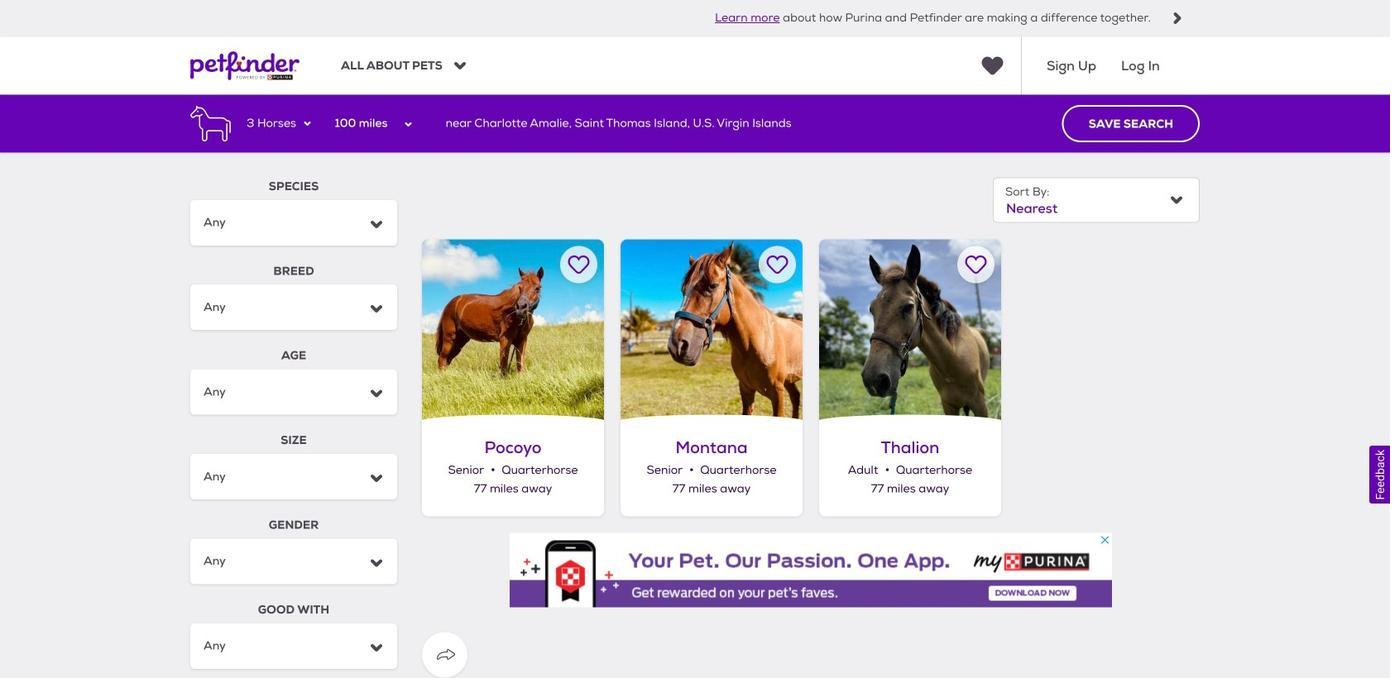 Task type: locate. For each thing, give the bounding box(es) containing it.
montana, adoptable horse, senior male quarterhorse, 77 miles away. image
[[621, 240, 803, 422]]

petfinder home image
[[190, 37, 300, 95]]

thalion, adoptable horse, adult male quarterhorse, 77 miles away. image
[[820, 240, 1002, 422]]

main content
[[0, 95, 1391, 679]]



Task type: describe. For each thing, give the bounding box(es) containing it.
pocoyo, adoptable horse, senior male quarterhorse, 77 miles away. image
[[422, 240, 604, 422]]

advertisement element
[[510, 534, 1113, 608]]



Task type: vqa. For each thing, say whether or not it's contained in the screenshot.
9c2b2 icon
no



